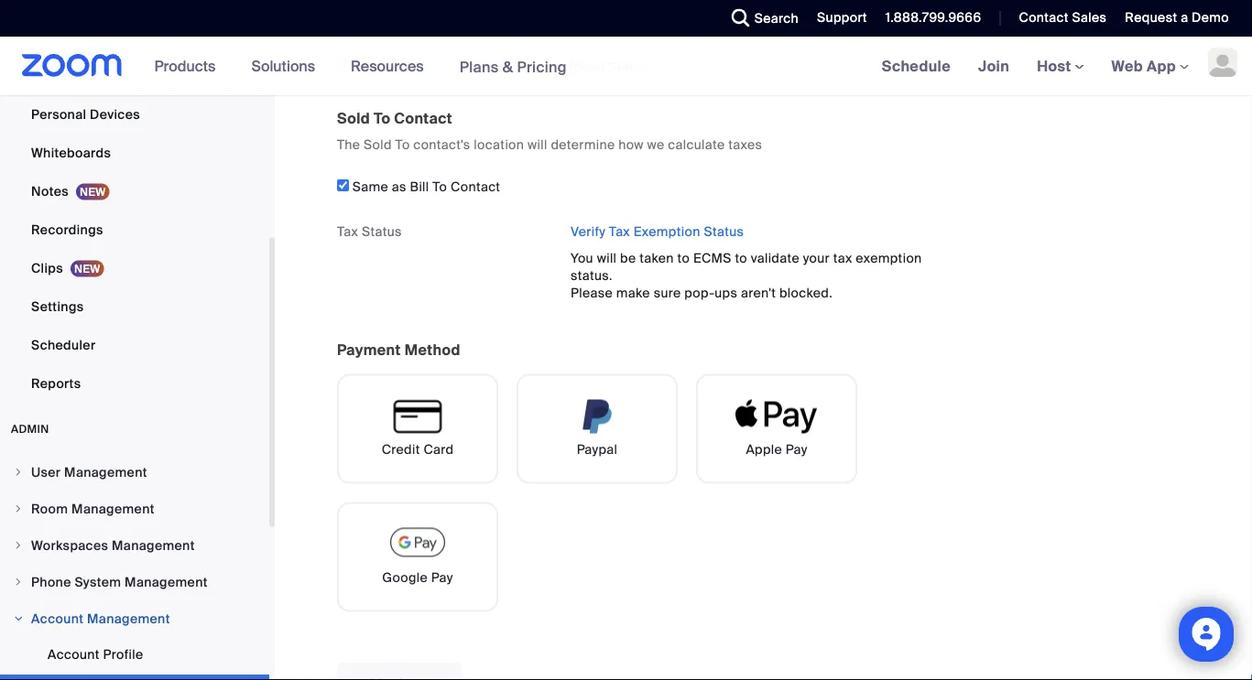 Task type: vqa. For each thing, say whether or not it's contained in the screenshot.
right the Status
yes



Task type: locate. For each thing, give the bounding box(es) containing it.
account profile
[[48, 647, 143, 664]]

right image inside workspaces management menu item
[[13, 541, 24, 552]]

status up ecms
[[704, 224, 744, 240]]

settings
[[31, 298, 84, 315]]

management inside menu item
[[72, 501, 155, 518]]

1 vertical spatial account
[[48, 647, 100, 664]]

pay right google
[[432, 570, 453, 587]]

1 horizontal spatial to
[[735, 250, 748, 267]]

clips link
[[0, 250, 269, 287]]

apple
[[746, 442, 783, 459]]

pay
[[786, 442, 808, 459], [432, 570, 453, 587]]

web
[[1112, 56, 1144, 76]]

0 horizontal spatial status
[[362, 224, 402, 240]]

product information navigation
[[141, 37, 581, 97]]

right image for user management
[[13, 467, 24, 478]]

contact sales link
[[1006, 0, 1112, 37], [1019, 9, 1107, 26]]

taxes
[[729, 136, 763, 153]]

None text field
[[548, 0, 823, 26]]

please
[[571, 285, 613, 302]]

right image left account management in the left of the page
[[13, 614, 24, 625]]

contact inside the sold to contact the sold to contact's location will determine how we calculate taxes
[[394, 109, 453, 128]]

room management
[[31, 501, 155, 518]]

pay right "apple"
[[786, 442, 808, 459]]

account inside menu item
[[31, 611, 84, 628]]

1 horizontal spatial to
[[396, 136, 410, 153]]

tax up be
[[609, 224, 631, 240]]

verify
[[571, 224, 606, 240]]

your
[[803, 250, 830, 267]]

resources button
[[351, 37, 432, 95]]

right image left room on the bottom left of page
[[13, 504, 24, 515]]

support link
[[804, 0, 872, 37], [818, 9, 868, 26]]

card
[[424, 442, 454, 459]]

right image inside account management menu item
[[13, 614, 24, 625]]

banner
[[0, 37, 1253, 97]]

1 horizontal spatial tax
[[609, 224, 631, 240]]

will left be
[[597, 250, 617, 267]]

0 vertical spatial will
[[528, 136, 548, 153]]

will inside the sold to contact the sold to contact's location will determine how we calculate taxes
[[528, 136, 548, 153]]

account for account profile
[[48, 647, 100, 664]]

join
[[979, 56, 1010, 76]]

to left contact's
[[396, 136, 410, 153]]

reports link
[[0, 366, 269, 402]]

contact's
[[414, 136, 471, 153]]

side navigation navigation
[[0, 0, 275, 681]]

0 horizontal spatial tax
[[337, 224, 359, 240]]

tax
[[337, 224, 359, 240], [609, 224, 631, 240]]

management up "room management"
[[64, 464, 147, 481]]

0 horizontal spatial pay
[[432, 570, 453, 587]]

admin
[[11, 422, 49, 437]]

5 right image from the top
[[13, 614, 24, 625]]

profile
[[103, 647, 143, 664]]

account profile link
[[0, 637, 269, 674]]

0 vertical spatial pay
[[786, 442, 808, 459]]

to
[[678, 250, 690, 267], [735, 250, 748, 267]]

contact up contact's
[[394, 109, 453, 128]]

right image inside room management menu item
[[13, 504, 24, 515]]

0 vertical spatial sold
[[337, 109, 370, 128]]

management up profile
[[87, 611, 170, 628]]

personal menu menu
[[0, 0, 269, 404]]

host button
[[1038, 56, 1085, 76]]

management for room management
[[72, 501, 155, 518]]

2 tax from the left
[[609, 224, 631, 240]]

management
[[64, 464, 147, 481], [72, 501, 155, 518], [112, 537, 195, 554], [125, 574, 208, 591], [87, 611, 170, 628]]

right image for workspaces management
[[13, 541, 24, 552]]

demo
[[1192, 9, 1230, 26]]

None checkbox
[[337, 180, 349, 192]]

1.888.799.9666 button
[[872, 0, 986, 37], [886, 9, 982, 26]]

determine
[[551, 136, 615, 153]]

account down account management in the left of the page
[[48, 647, 100, 664]]

4 right image from the top
[[13, 577, 24, 588]]

schedule link
[[869, 37, 965, 95]]

management for user management
[[64, 464, 147, 481]]

status.
[[571, 268, 613, 284]]

account down phone
[[31, 611, 84, 628]]

1 vertical spatial pay
[[432, 570, 453, 587]]

management up workspaces management
[[72, 501, 155, 518]]

right image inside phone system management menu item
[[13, 577, 24, 588]]

&
[[503, 57, 513, 76]]

right image
[[13, 467, 24, 478], [13, 504, 24, 515], [13, 541, 24, 552], [13, 577, 24, 588], [13, 614, 24, 625]]

to right bill in the left of the page
[[433, 179, 447, 196]]

solutions button
[[251, 37, 324, 95]]

0 horizontal spatial to
[[678, 250, 690, 267]]

make
[[617, 285, 651, 302]]

personal devices link
[[0, 96, 269, 133]]

2 vertical spatial to
[[433, 179, 447, 196]]

1 vertical spatial contact
[[394, 109, 453, 128]]

right image left user on the bottom of the page
[[13, 467, 24, 478]]

we
[[648, 136, 665, 153]]

apple pay
[[746, 442, 808, 459]]

scheduler link
[[0, 327, 269, 364]]

account inside menu
[[48, 647, 100, 664]]

1 horizontal spatial pay
[[786, 442, 808, 459]]

tax
[[834, 250, 853, 267]]

1 right image from the top
[[13, 467, 24, 478]]

management for account management
[[87, 611, 170, 628]]

status down same
[[362, 224, 402, 240]]

management down room management menu item
[[112, 537, 195, 554]]

to
[[374, 109, 391, 128], [396, 136, 410, 153], [433, 179, 447, 196]]

contact down location
[[451, 179, 501, 196]]

account
[[31, 611, 84, 628], [48, 647, 100, 664]]

1 horizontal spatial will
[[597, 250, 617, 267]]

pay for apple pay
[[786, 442, 808, 459]]

credit card
[[382, 442, 454, 459]]

tax down same
[[337, 224, 359, 240]]

sold up the at the top left of the page
[[337, 109, 370, 128]]

be
[[620, 250, 637, 267]]

web app
[[1112, 56, 1177, 76]]

app
[[1147, 56, 1177, 76]]

right image left workspaces
[[13, 541, 24, 552]]

right image left phone
[[13, 577, 24, 588]]

will
[[528, 136, 548, 153], [597, 250, 617, 267]]

exemption
[[634, 224, 701, 240]]

1 to from the left
[[678, 250, 690, 267]]

to down the country/region
[[374, 109, 391, 128]]

contact left sales
[[1019, 9, 1069, 26]]

join link
[[965, 37, 1024, 95]]

0 vertical spatial account
[[31, 611, 84, 628]]

room management menu item
[[0, 492, 269, 527]]

to right ecms
[[735, 250, 748, 267]]

2 right image from the top
[[13, 504, 24, 515]]

status
[[362, 224, 402, 240], [704, 224, 744, 240]]

2 vertical spatial contact
[[451, 179, 501, 196]]

request a demo link
[[1112, 0, 1253, 37], [1126, 9, 1230, 26]]

to right taken
[[678, 250, 690, 267]]

system
[[75, 574, 121, 591]]

1 horizontal spatial status
[[704, 224, 744, 240]]

3 right image from the top
[[13, 541, 24, 552]]

right image inside user management menu item
[[13, 467, 24, 478]]

plans & pricing link
[[460, 57, 567, 76], [460, 57, 567, 76]]

sold right the at the top left of the page
[[364, 136, 392, 153]]

will right location
[[528, 136, 548, 153]]

room
[[31, 501, 68, 518]]

0 horizontal spatial will
[[528, 136, 548, 153]]

calculate
[[668, 136, 725, 153]]

0 horizontal spatial to
[[374, 109, 391, 128]]

1 vertical spatial will
[[597, 250, 617, 267]]



Task type: describe. For each thing, give the bounding box(es) containing it.
account management menu item
[[0, 602, 269, 637]]

2 to from the left
[[735, 250, 748, 267]]

right image for account management
[[13, 614, 24, 625]]

workspaces management menu item
[[0, 529, 269, 564]]

account for account management
[[31, 611, 84, 628]]

google pay
[[382, 570, 453, 587]]

blocked.
[[780, 285, 833, 302]]

user
[[31, 464, 61, 481]]

admin menu menu
[[0, 455, 269, 681]]

2 horizontal spatial to
[[433, 179, 447, 196]]

management for workspaces management
[[112, 537, 195, 554]]

taken
[[640, 250, 674, 267]]

phone system management
[[31, 574, 208, 591]]

ups
[[715, 285, 738, 302]]

plans
[[460, 57, 499, 76]]

bill
[[410, 179, 429, 196]]

products button
[[155, 37, 224, 95]]

1 vertical spatial sold
[[364, 136, 392, 153]]

phone system management menu item
[[0, 565, 269, 600]]

support
[[818, 9, 868, 26]]

right image for phone system management
[[13, 577, 24, 588]]

1 tax from the left
[[337, 224, 359, 240]]

search button
[[718, 0, 804, 37]]

phone
[[31, 574, 71, 591]]

you
[[571, 250, 594, 267]]

account management
[[31, 611, 170, 628]]

notes link
[[0, 173, 269, 210]]

solutions
[[251, 56, 315, 76]]

search
[[755, 10, 799, 27]]

aren't
[[741, 285, 776, 302]]

meetings navigation
[[869, 37, 1253, 97]]

will inside you will be taken to ecms to validate your tax exemption status. please make sure pop-ups aren't blocked.
[[597, 250, 617, 267]]

whiteboards
[[31, 144, 111, 161]]

workspaces
[[31, 537, 108, 554]]

user management
[[31, 464, 147, 481]]

sure
[[654, 285, 681, 302]]

exemption
[[856, 250, 922, 267]]

contact sales
[[1019, 9, 1107, 26]]

notes
[[31, 183, 69, 200]]

banner containing products
[[0, 37, 1253, 97]]

settings link
[[0, 289, 269, 325]]

location
[[474, 136, 524, 153]]

sales
[[1073, 9, 1107, 26]]

country/region
[[337, 59, 435, 76]]

you will be taken to ecms to validate your tax exemption status. please make sure pop-ups aren't blocked.
[[571, 250, 922, 302]]

resources
[[351, 56, 424, 76]]

reports
[[31, 375, 81, 392]]

schedule
[[882, 56, 951, 76]]

paypal
[[577, 442, 618, 459]]

credit
[[382, 442, 420, 459]]

google
[[382, 570, 428, 587]]

1 vertical spatial to
[[396, 136, 410, 153]]

scheduler
[[31, 337, 96, 354]]

the
[[337, 136, 360, 153]]

web app button
[[1112, 56, 1190, 76]]

pay for google pay
[[432, 570, 453, 587]]

ecms
[[694, 250, 732, 267]]

0 vertical spatial to
[[374, 109, 391, 128]]

right image for room management
[[13, 504, 24, 515]]

1 status from the left
[[362, 224, 402, 240]]

request
[[1126, 9, 1178, 26]]

recordings
[[31, 221, 103, 238]]

a
[[1181, 9, 1189, 26]]

how
[[619, 136, 644, 153]]

payment method
[[337, 341, 461, 360]]

recordings link
[[0, 212, 269, 248]]

products
[[155, 56, 216, 76]]

user management menu item
[[0, 455, 269, 490]]

validate
[[751, 250, 800, 267]]

request a demo
[[1126, 9, 1230, 26]]

host
[[1038, 56, 1075, 76]]

zoom logo image
[[22, 54, 122, 77]]

same
[[353, 179, 389, 196]]

pricing
[[517, 57, 567, 76]]

tax status
[[337, 224, 402, 240]]

payment
[[337, 341, 401, 360]]

workspaces management
[[31, 537, 195, 554]]

0 vertical spatial contact
[[1019, 9, 1069, 26]]

plans & pricing
[[460, 57, 567, 76]]

profile picture image
[[1209, 48, 1238, 77]]

pop-
[[685, 285, 715, 302]]

sold to contact the sold to contact's location will determine how we calculate taxes
[[337, 109, 763, 153]]

same as bill to contact
[[349, 179, 501, 196]]

as
[[392, 179, 407, 196]]

whiteboards link
[[0, 135, 269, 171]]

devices
[[90, 106, 140, 123]]

account management menu
[[0, 637, 269, 681]]

method
[[405, 341, 461, 360]]

2 status from the left
[[704, 224, 744, 240]]

personal devices
[[31, 106, 140, 123]]

management down workspaces management menu item in the bottom left of the page
[[125, 574, 208, 591]]

personal
[[31, 106, 86, 123]]

clips
[[31, 260, 63, 277]]



